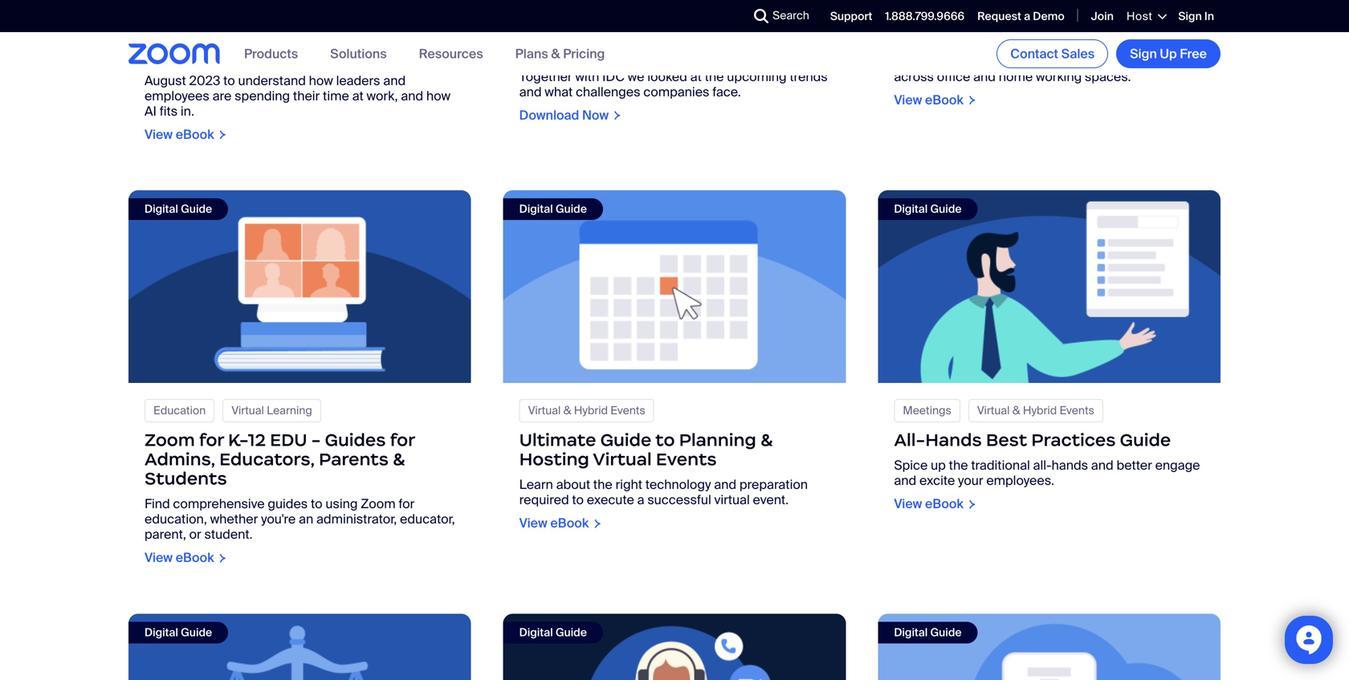 Task type: vqa. For each thing, say whether or not it's contained in the screenshot.
rightmost CAN
yes



Task type: describe. For each thing, give the bounding box(es) containing it.
join link
[[1092, 9, 1114, 24]]

host
[[1127, 9, 1153, 24]]

support link
[[831, 9, 873, 24]]

survey
[[385, 57, 423, 74]]

0 horizontal spatial events
[[611, 403, 646, 418]]

2 vertical spatial zoom
[[361, 496, 396, 513]]

& inside zoom for k-12 edu - guides for admins, educators, parents & students find comprehensive guides to using zoom for education, whether you're an administrator, educator, parent, or student. view ebook
[[393, 449, 405, 471]]

explore
[[895, 38, 939, 55]]

1 vertical spatial zoom
[[145, 430, 195, 451]]

excite
[[920, 473, 956, 489]]

key
[[727, 38, 746, 55]]

hands
[[926, 430, 982, 451]]

support
[[895, 53, 941, 70]]

event.
[[753, 492, 789, 509]]

support
[[831, 9, 873, 24]]

employees.
[[987, 473, 1055, 489]]

zoom's
[[970, 38, 1013, 55]]

k-
[[228, 430, 248, 451]]

guide inside ultimate guide to planning & hosting virtual events learn about the right technology and preparation required to execute a successful virtual event. view ebook
[[601, 430, 652, 451]]

sign in link
[[1179, 9, 1215, 24]]

1 horizontal spatial ai
[[232, 29, 250, 51]]

at inside the 'the state of customer experience (cx) companies in europe view cx as a key area of investment. together with idc we looked at the upcoming trends and what challenges companies face. download now'
[[691, 68, 702, 85]]

& inside ultimate guide to planning & hosting virtual events learn about the right technology and preparation required to execute a successful virtual event. view ebook
[[761, 430, 773, 451]]

spending
[[235, 88, 290, 104]]

their
[[293, 88, 320, 104]]

hosting
[[520, 449, 590, 471]]

for left k-
[[199, 430, 224, 451]]

all-
[[1034, 457, 1052, 474]]

a inside ultimate guide to planning & hosting virtual events learn about the right technology and preparation required to execute a successful virtual event. view ebook
[[638, 492, 645, 509]]

a inside solving the collaboration paradox: survey shows how teams can save time with ai zoom commissioned a morning consult survey in august 2023 to understand how leaders and employees are spending their time at work, and how ai fits in. view ebook
[[273, 57, 281, 74]]

investment.
[[520, 53, 588, 70]]

2 virtual & hybrid events from the left
[[978, 403, 1095, 418]]

plans
[[516, 45, 549, 62]]

learning
[[267, 403, 312, 418]]

how down resources
[[427, 88, 451, 104]]

-
[[311, 430, 321, 451]]

1 horizontal spatial of
[[779, 38, 790, 55]]

to inside solving the collaboration paradox: survey shows how teams can save time with ai zoom commissioned a morning consult survey in august 2023 to understand how leaders and employees are spending their time at work, and how ai fits in. view ebook
[[223, 72, 235, 89]]

educators,
[[219, 449, 315, 471]]

august
[[145, 72, 186, 89]]

sign up free link
[[1117, 39, 1221, 68]]

spaces.
[[1085, 68, 1132, 85]]

search image
[[755, 9, 769, 23]]

up
[[931, 457, 946, 474]]

commissioned
[[183, 57, 270, 74]]

search image
[[755, 9, 769, 23]]

what
[[545, 84, 573, 100]]

execute
[[587, 492, 635, 509]]

phase
[[1095, 0, 1149, 12]]

planning inside ultimate guide to planning & hosting virtual events learn about the right technology and preparation required to execute a successful virtual event. view ebook
[[679, 430, 757, 451]]

ebook inside planning for your next phase of work explore how zoom's platform and products can support new workflows and enhance productivity across office and home working spaces. view ebook
[[926, 92, 964, 108]]

administrator,
[[317, 511, 397, 528]]

ebook inside ultimate guide to planning & hosting virtual events learn about the right technology and preparation required to execute a successful virtual event. view ebook
[[551, 515, 589, 532]]

of inside planning for your next phase of work explore how zoom's platform and products can support new workflows and enhance productivity across office and home working spaces. view ebook
[[1153, 0, 1171, 12]]

practices
[[1032, 430, 1116, 451]]

1 hybrid from the left
[[574, 403, 608, 418]]

contact sales
[[1011, 45, 1095, 62]]

admins,
[[145, 449, 215, 471]]

find
[[145, 496, 170, 513]]

guides
[[268, 496, 308, 513]]

work,
[[367, 88, 398, 104]]

up
[[1161, 45, 1178, 62]]

are
[[213, 88, 232, 104]]

virtual up ultimate
[[528, 403, 561, 418]]

ebook inside solving the collaboration paradox: survey shows how teams can save time with ai zoom commissioned a morning consult survey in august 2023 to understand how leaders and employees are spending their time at work, and how ai fits in. view ebook
[[176, 126, 214, 143]]

a left demo
[[1025, 9, 1031, 24]]

resources button
[[419, 45, 483, 62]]

3 digital guide link from the left
[[878, 614, 1221, 681]]

a inside the 'the state of customer experience (cx) companies in europe view cx as a key area of investment. together with idc we looked at the upcoming trends and what challenges companies face. download now'
[[716, 38, 724, 55]]

download
[[520, 107, 580, 124]]

traditional
[[972, 457, 1031, 474]]

0 horizontal spatial ai
[[145, 103, 157, 120]]

for right guides
[[390, 430, 415, 451]]

with inside the 'the state of customer experience (cx) companies in europe view cx as a key area of investment. together with idc we looked at the upcoming trends and what challenges companies face. download now'
[[576, 68, 600, 85]]

virtual learning
[[232, 403, 312, 418]]

ebook inside the all-hands best practices guide spice up the traditional all-hands and better engage and excite your employees. view ebook
[[926, 496, 964, 513]]

view
[[650, 38, 676, 55]]

an
[[299, 511, 314, 528]]

plans & pricing link
[[516, 45, 605, 62]]

view inside the all-hands best practices guide spice up the traditional all-hands and better engage and excite your employees. view ebook
[[895, 496, 923, 513]]

free
[[1180, 45, 1208, 62]]

student.
[[204, 526, 253, 543]]

education,
[[145, 511, 207, 528]]

area
[[749, 38, 776, 55]]

in
[[1205, 9, 1215, 24]]

required
[[520, 492, 569, 509]]

plans & pricing
[[516, 45, 605, 62]]

sign for sign up free
[[1131, 45, 1158, 62]]

2023
[[189, 72, 220, 89]]

how left leaders
[[309, 72, 333, 89]]

office
[[937, 68, 971, 85]]

about
[[556, 477, 591, 493]]

0 vertical spatial time
[[145, 29, 185, 51]]

companies
[[644, 84, 710, 100]]

platform
[[1016, 38, 1066, 55]]

products
[[244, 45, 298, 62]]

view inside solving the collaboration paradox: survey shows how teams can save time with ai zoom commissioned a morning consult survey in august 2023 to understand how leaders and employees are spending their time at work, and how ai fits in. view ebook
[[145, 126, 173, 143]]

the inside ultimate guide to planning & hosting virtual events learn about the right technology and preparation required to execute a successful virtual event. view ebook
[[594, 477, 613, 493]]

education
[[153, 403, 206, 418]]

& up ultimate
[[564, 403, 572, 418]]

request a demo
[[978, 9, 1065, 24]]

parent,
[[145, 526, 186, 543]]

(cx)
[[520, 10, 554, 32]]

new
[[944, 53, 968, 70]]

virtual up 12 on the left bottom
[[232, 403, 264, 418]]

as
[[699, 38, 713, 55]]

using
[[326, 496, 358, 513]]

1 digital guide link from the left
[[129, 614, 471, 681]]

right
[[616, 477, 643, 493]]

demo
[[1034, 9, 1065, 24]]

educator,
[[400, 511, 455, 528]]



Task type: locate. For each thing, give the bounding box(es) containing it.
hands
[[1052, 457, 1089, 474]]

can inside solving the collaboration paradox: survey shows how teams can save time with ai zoom commissioned a morning consult survey in august 2023 to understand how leaders and employees are spending their time at work, and how ai fits in. view ebook
[[373, 10, 405, 32]]

can left free
[[1151, 38, 1172, 55]]

pricing
[[563, 45, 605, 62]]

& up the best
[[1013, 403, 1021, 418]]

learn
[[520, 477, 553, 493]]

guide inside the all-hands best practices guide spice up the traditional all-hands and better engage and excite your employees. view ebook
[[1120, 430, 1172, 451]]

sign left the up at the top right
[[1131, 45, 1158, 62]]

1 vertical spatial in
[[426, 57, 436, 74]]

0 horizontal spatial time
[[145, 29, 185, 51]]

of right 'host' in the right of the page
[[1153, 0, 1171, 12]]

time
[[145, 29, 185, 51], [323, 88, 349, 104]]

& up preparation
[[761, 430, 773, 451]]

with down pricing
[[576, 68, 600, 85]]

virtual up the best
[[978, 403, 1010, 418]]

virtual inside ultimate guide to planning & hosting virtual events learn about the right technology and preparation required to execute a successful virtual event. view ebook
[[593, 449, 652, 471]]

comprehensive
[[173, 496, 265, 513]]

whether
[[210, 511, 258, 528]]

collaboration
[[248, 0, 365, 12]]

fits
[[160, 103, 178, 120]]

europe
[[604, 38, 647, 55]]

your
[[1004, 0, 1045, 12]]

working
[[1036, 68, 1082, 85]]

0 horizontal spatial planning
[[679, 430, 757, 451]]

ebook down required
[[551, 515, 589, 532]]

in inside the 'the state of customer experience (cx) companies in europe view cx as a key area of investment. together with idc we looked at the upcoming trends and what challenges companies face. download now'
[[591, 38, 601, 55]]

events up technology at the bottom
[[656, 449, 717, 471]]

enhance
[[1058, 53, 1109, 70]]

join
[[1092, 9, 1114, 24]]

view down required
[[520, 515, 548, 532]]

view down excite
[[895, 496, 923, 513]]

0 horizontal spatial of
[[610, 0, 628, 12]]

1 vertical spatial with
[[576, 68, 600, 85]]

1 vertical spatial ai
[[145, 103, 157, 120]]

sign up free
[[1131, 45, 1208, 62]]

ultimate
[[520, 430, 597, 451]]

1 vertical spatial can
[[1151, 38, 1172, 55]]

a
[[1025, 9, 1031, 24], [716, 38, 724, 55], [273, 57, 281, 74], [638, 492, 645, 509]]

best
[[987, 430, 1028, 451]]

a left morning
[[273, 57, 281, 74]]

12
[[248, 430, 266, 451]]

for inside planning for your next phase of work explore how zoom's platform and products can support new workflows and enhance productivity across office and home working spaces. view ebook
[[976, 0, 1001, 12]]

1 horizontal spatial hybrid
[[1024, 403, 1058, 418]]

idc
[[603, 68, 625, 85]]

resources
[[419, 45, 483, 62]]

all-
[[895, 430, 926, 451]]

2 digital guide link from the left
[[504, 614, 846, 681]]

upcoming
[[727, 68, 787, 85]]

guide
[[181, 202, 212, 217], [556, 202, 587, 217], [931, 202, 962, 217], [601, 430, 652, 451], [1120, 430, 1172, 451], [181, 625, 212, 640], [556, 625, 587, 640], [931, 625, 962, 640]]

with inside solving the collaboration paradox: survey shows how teams can save time with ai zoom commissioned a morning consult survey in august 2023 to understand how leaders and employees are spending their time at work, and how ai fits in. view ebook
[[189, 29, 229, 51]]

the right the solving
[[213, 0, 244, 12]]

planning up explore
[[895, 0, 972, 12]]

1 horizontal spatial with
[[576, 68, 600, 85]]

spice
[[895, 457, 928, 474]]

sales
[[1062, 45, 1095, 62]]

at right the looked on the top of page
[[691, 68, 702, 85]]

hybrid up ultimate
[[574, 403, 608, 418]]

products
[[1095, 38, 1148, 55]]

0 vertical spatial with
[[189, 29, 229, 51]]

1 horizontal spatial sign
[[1179, 9, 1203, 24]]

ebook down or
[[176, 550, 214, 567]]

virtual & hybrid events up the best
[[978, 403, 1095, 418]]

in
[[591, 38, 601, 55], [426, 57, 436, 74]]

the inside the 'the state of customer experience (cx) companies in europe view cx as a key area of investment. together with idc we looked at the upcoming trends and what challenges companies face. download now'
[[705, 68, 724, 85]]

edu
[[270, 430, 307, 451]]

planning inside planning for your next phase of work explore how zoom's platform and products can support new workflows and enhance productivity across office and home working spaces. view ebook
[[895, 0, 972, 12]]

0 horizontal spatial hybrid
[[574, 403, 608, 418]]

technology
[[646, 477, 711, 493]]

ai left fits
[[145, 103, 157, 120]]

0 horizontal spatial at
[[352, 88, 364, 104]]

paradox:
[[369, 0, 446, 12]]

0 vertical spatial at
[[691, 68, 702, 85]]

zoom inside solving the collaboration paradox: survey shows how teams can save time with ai zoom commissioned a morning consult survey in august 2023 to understand how leaders and employees are spending their time at work, and how ai fits in. view ebook
[[145, 57, 180, 74]]

search
[[773, 8, 810, 23]]

view inside ultimate guide to planning & hosting virtual events learn about the right technology and preparation required to execute a successful virtual event. view ebook
[[520, 515, 548, 532]]

zoom up employees
[[145, 57, 180, 74]]

ai up commissioned
[[232, 29, 250, 51]]

view down parent,
[[145, 550, 173, 567]]

contact sales link
[[997, 39, 1109, 68]]

request a demo link
[[978, 9, 1065, 24]]

workflows
[[971, 53, 1029, 70]]

0 vertical spatial zoom
[[145, 57, 180, 74]]

in inside solving the collaboration paradox: survey shows how teams can save time with ai zoom commissioned a morning consult survey in august 2023 to understand how leaders and employees are spending their time at work, and how ai fits in. view ebook
[[426, 57, 436, 74]]

ebook inside zoom for k-12 edu - guides for admins, educators, parents & students find comprehensive guides to using zoom for education, whether you're an administrator, educator, parent, or student. view ebook
[[176, 550, 214, 567]]

time down the solving
[[145, 29, 185, 51]]

0 horizontal spatial virtual & hybrid events
[[528, 403, 646, 418]]

illustration of a monitor on top of books image
[[129, 191, 471, 383]]

leaders
[[336, 72, 380, 89]]

of right state
[[610, 0, 628, 12]]

zoom logo image
[[129, 44, 220, 64]]

can inside planning for your next phase of work explore how zoom's platform and products can support new workflows and enhance productivity across office and home working spaces. view ebook
[[1151, 38, 1172, 55]]

events up practices
[[1060, 403, 1095, 418]]

products button
[[244, 45, 298, 62]]

next
[[1049, 0, 1091, 12]]

of right area
[[779, 38, 790, 55]]

the inside solving the collaboration paradox: survey shows how teams can save time with ai zoom commissioned a morning consult survey in august 2023 to understand how leaders and employees are spending their time at work, and how ai fits in. view ebook
[[213, 0, 244, 12]]

and inside ultimate guide to planning & hosting virtual events learn about the right technology and preparation required to execute a successful virtual event. view ebook
[[714, 477, 737, 493]]

at
[[691, 68, 702, 85], [352, 88, 364, 104]]

sign left in at the top right of page
[[1179, 9, 1203, 24]]

digital
[[145, 202, 178, 217], [520, 202, 553, 217], [895, 202, 928, 217], [145, 625, 178, 640], [520, 625, 553, 640], [895, 625, 928, 640]]

across
[[895, 68, 934, 85]]

planning up technology at the bottom
[[679, 430, 757, 451]]

zoom down education
[[145, 430, 195, 451]]

1 vertical spatial time
[[323, 88, 349, 104]]

view down across
[[895, 92, 923, 108]]

0 vertical spatial in
[[591, 38, 601, 55]]

home
[[999, 68, 1033, 85]]

1 horizontal spatial in
[[591, 38, 601, 55]]

0 vertical spatial sign
[[1179, 9, 1203, 24]]

at inside solving the collaboration paradox: survey shows how teams can save time with ai zoom commissioned a morning consult survey in august 2023 to understand how leaders and employees are spending their time at work, and how ai fits in. view ebook
[[352, 88, 364, 104]]

for left your
[[976, 0, 1001, 12]]

1 horizontal spatial events
[[656, 449, 717, 471]]

to right 2023
[[223, 72, 235, 89]]

virtual & hybrid events up ultimate
[[528, 403, 646, 418]]

solving
[[145, 0, 209, 12]]

2 hybrid from the left
[[1024, 403, 1058, 418]]

time right their
[[323, 88, 349, 104]]

1 horizontal spatial planning
[[895, 0, 972, 12]]

events inside ultimate guide to planning & hosting virtual events learn about the right technology and preparation required to execute a successful virtual event. view ebook
[[656, 449, 717, 471]]

work
[[895, 10, 941, 32]]

calendar image
[[504, 191, 846, 383]]

and inside the 'the state of customer experience (cx) companies in europe view cx as a key area of investment. together with idc we looked at the upcoming trends and what challenges companies face. download now'
[[520, 84, 542, 100]]

sign inside sign up free link
[[1131, 45, 1158, 62]]

how up products at the top of page
[[271, 10, 309, 32]]

can left save
[[373, 10, 405, 32]]

sign for sign in
[[1179, 9, 1203, 24]]

1 vertical spatial planning
[[679, 430, 757, 451]]

meetings
[[903, 403, 952, 418]]

2 horizontal spatial of
[[1153, 0, 1171, 12]]

0 vertical spatial ai
[[232, 29, 250, 51]]

in right survey on the left top of page
[[426, 57, 436, 74]]

the left right
[[594, 477, 613, 493]]

view down fits
[[145, 126, 173, 143]]

shows
[[210, 10, 267, 32]]

1 horizontal spatial digital guide link
[[504, 614, 846, 681]]

to inside zoom for k-12 edu - guides for admins, educators, parents & students find comprehensive guides to using zoom for education, whether you're an administrator, educator, parent, or student. view ebook
[[311, 496, 323, 513]]

the
[[213, 0, 244, 12], [705, 68, 724, 85], [949, 457, 969, 474], [594, 477, 613, 493]]

in left europe
[[591, 38, 601, 55]]

the state of customer experience (cx) companies in europe view cx as a key area of investment. together with idc we looked at the upcoming trends and what challenges companies face. download now
[[520, 0, 828, 124]]

ebook down excite
[[926, 496, 964, 513]]

planning for your next phase of work explore how zoom's platform and products can support new workflows and enhance productivity across office and home working spaces. view ebook
[[895, 0, 1181, 108]]

1 horizontal spatial time
[[323, 88, 349, 104]]

for
[[976, 0, 1001, 12], [199, 430, 224, 451], [390, 430, 415, 451], [399, 496, 415, 513]]

save
[[409, 10, 450, 32]]

2 horizontal spatial events
[[1060, 403, 1095, 418]]

0 vertical spatial can
[[373, 10, 405, 32]]

zoom for k-12 edu - guides for admins, educators, parents & students find comprehensive guides to using zoom for education, whether you're an administrator, educator, parent, or student. view ebook
[[145, 430, 455, 567]]

challenges
[[576, 84, 641, 100]]

to left execute at the bottom left
[[572, 492, 584, 509]]

the right up
[[949, 457, 969, 474]]

virtual up right
[[593, 449, 652, 471]]

guides
[[325, 430, 386, 451]]

to up technology at the bottom
[[656, 430, 675, 451]]

how up office at right
[[942, 38, 967, 55]]

students
[[145, 468, 227, 490]]

productivity
[[1112, 53, 1181, 70]]

for right administrator,
[[399, 496, 415, 513]]

0 horizontal spatial can
[[373, 10, 405, 32]]

with up commissioned
[[189, 29, 229, 51]]

the inside the all-hands best practices guide spice up the traditional all-hands and better engage and excite your employees. view ebook
[[949, 457, 969, 474]]

1 horizontal spatial at
[[691, 68, 702, 85]]

we
[[628, 68, 645, 85]]

&
[[551, 45, 560, 62], [564, 403, 572, 418], [1013, 403, 1021, 418], [761, 430, 773, 451], [393, 449, 405, 471]]

1 horizontal spatial can
[[1151, 38, 1172, 55]]

a right as
[[716, 38, 724, 55]]

zoom right using
[[361, 496, 396, 513]]

illstration of a man image
[[878, 191, 1221, 383]]

engage
[[1156, 457, 1201, 474]]

all-hands best practices guide spice up the traditional all-hands and better engage and excite your employees. view ebook
[[895, 430, 1201, 513]]

you're
[[261, 511, 296, 528]]

the down as
[[705, 68, 724, 85]]

request
[[978, 9, 1022, 24]]

0 horizontal spatial in
[[426, 57, 436, 74]]

state
[[557, 0, 606, 12]]

preparation
[[740, 477, 808, 493]]

hybrid up the best
[[1024, 403, 1058, 418]]

& right "plans"
[[551, 45, 560, 62]]

1 vertical spatial at
[[352, 88, 364, 104]]

sign in
[[1179, 9, 1215, 24]]

solutions
[[330, 45, 387, 62]]

survey
[[145, 10, 206, 32]]

0 horizontal spatial digital guide link
[[129, 614, 471, 681]]

1 vertical spatial sign
[[1131, 45, 1158, 62]]

events up right
[[611, 403, 646, 418]]

looked
[[648, 68, 688, 85]]

the
[[520, 0, 553, 12]]

how inside planning for your next phase of work explore how zoom's platform and products can support new workflows and enhance productivity across office and home working spaces. view ebook
[[942, 38, 967, 55]]

teams
[[312, 10, 369, 32]]

successful
[[648, 492, 712, 509]]

ebook down office at right
[[926, 92, 964, 108]]

a right execute at the bottom left
[[638, 492, 645, 509]]

0 horizontal spatial with
[[189, 29, 229, 51]]

0 horizontal spatial sign
[[1131, 45, 1158, 62]]

view inside planning for your next phase of work explore how zoom's platform and products can support new workflows and enhance productivity across office and home working spaces. view ebook
[[895, 92, 923, 108]]

face.
[[713, 84, 741, 100]]

1 virtual & hybrid events from the left
[[528, 403, 646, 418]]

0 vertical spatial planning
[[895, 0, 972, 12]]

1 horizontal spatial virtual & hybrid events
[[978, 403, 1095, 418]]

view inside zoom for k-12 edu - guides for admins, educators, parents & students find comprehensive guides to using zoom for education, whether you're an administrator, educator, parent, or student. view ebook
[[145, 550, 173, 567]]

to left using
[[311, 496, 323, 513]]

better
[[1117, 457, 1153, 474]]

ebook down in.
[[176, 126, 214, 143]]

or
[[189, 526, 201, 543]]

2 horizontal spatial digital guide link
[[878, 614, 1221, 681]]

virtual & hybrid events
[[528, 403, 646, 418], [978, 403, 1095, 418]]

& right parents at left
[[393, 449, 405, 471]]

at left work,
[[352, 88, 364, 104]]



